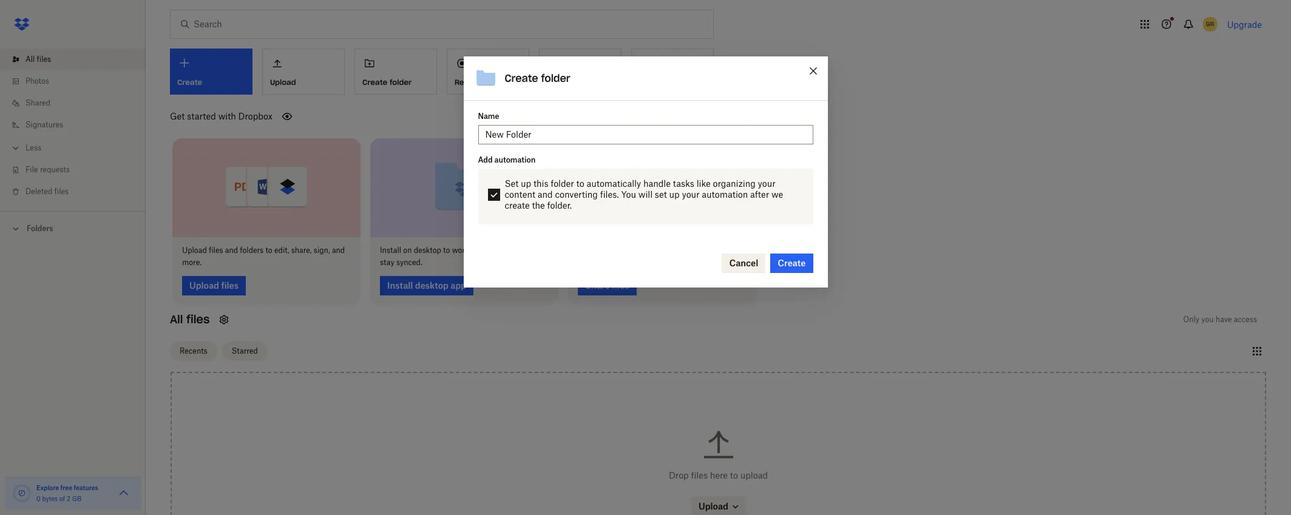 Task type: describe. For each thing, give the bounding box(es) containing it.
files right deleted
[[54, 187, 69, 196]]

drop
[[669, 470, 689, 481]]

desktop
[[414, 246, 441, 255]]

with for started
[[218, 111, 236, 121]]

share,
[[291, 246, 312, 255]]

upload
[[740, 470, 768, 481]]

files inside list item
[[37, 55, 51, 64]]

to inside "install on desktop to work on files offline and stay synced."
[[443, 246, 450, 255]]

create
[[505, 200, 530, 211]]

view
[[725, 246, 741, 255]]

like
[[697, 178, 711, 189]]

cancel button
[[722, 254, 766, 273]]

2
[[67, 495, 70, 503]]

explore free features 0 bytes of 2 gb
[[36, 484, 98, 503]]

free
[[60, 484, 72, 492]]

0 vertical spatial automation
[[494, 155, 536, 164]]

and left folders
[[225, 246, 238, 255]]

edit
[[547, 78, 561, 87]]

0 horizontal spatial your
[[682, 189, 700, 200]]

you
[[621, 189, 636, 200]]

deleted files
[[25, 187, 69, 196]]

install
[[380, 246, 401, 255]]

folders
[[240, 246, 264, 255]]

get
[[170, 111, 185, 121]]

automatically
[[587, 178, 641, 189]]

shared
[[25, 98, 50, 107]]

dropbox image
[[10, 12, 34, 36]]

file requests link
[[10, 159, 146, 181]]

content
[[505, 189, 535, 200]]

and inside share files with anyone and control edit or view access.
[[660, 246, 673, 255]]

converting
[[555, 189, 598, 200]]

create button
[[770, 254, 813, 273]]

gb
[[72, 495, 81, 503]]

files inside share files with anyone and control edit or view access.
[[600, 246, 615, 255]]

recents
[[180, 347, 207, 356]]

recents button
[[170, 342, 217, 361]]

files.
[[600, 189, 619, 200]]

this
[[534, 178, 548, 189]]

folder.
[[547, 200, 572, 211]]

will
[[638, 189, 653, 200]]

after
[[750, 189, 769, 200]]

all files link
[[10, 49, 146, 70]]

less image
[[10, 142, 22, 154]]

work
[[452, 246, 469, 255]]

we
[[771, 189, 783, 200]]

the
[[532, 200, 545, 211]]

organizing
[[713, 178, 756, 189]]

photos
[[25, 76, 49, 86]]

1 horizontal spatial create
[[505, 72, 538, 84]]

file
[[25, 165, 38, 174]]

folder inside create folder button
[[390, 78, 412, 87]]

starred
[[232, 347, 258, 356]]

tasks
[[673, 178, 694, 189]]

shared link
[[10, 92, 146, 114]]

stay
[[380, 258, 394, 267]]

file requests
[[25, 165, 70, 174]]

or
[[716, 246, 723, 255]]

requests
[[40, 165, 70, 174]]

record
[[455, 78, 482, 87]]

all inside list item
[[25, 55, 35, 64]]

starred button
[[222, 342, 268, 361]]

of
[[59, 495, 65, 503]]

0 vertical spatial up
[[521, 178, 531, 189]]

name
[[478, 112, 499, 121]]

deleted files link
[[10, 181, 146, 203]]

1 vertical spatial all
[[170, 312, 183, 326]]

to inside upload files and folders to edit, share, sign, and more.
[[265, 246, 272, 255]]

upload
[[182, 246, 207, 255]]

deleted
[[25, 187, 52, 196]]

create folder inside button
[[362, 78, 412, 87]]

cancel
[[729, 258, 758, 268]]

create inside button
[[362, 78, 387, 87]]

edit
[[701, 246, 715, 255]]

0
[[36, 495, 40, 503]]

signatures link
[[10, 114, 146, 136]]

share
[[578, 246, 598, 255]]

folder inside set up this folder to automatically handle tasks like organizing your content and converting files. you will set up your automation after we create the folder.
[[551, 178, 574, 189]]

pdf
[[563, 78, 577, 87]]

less
[[25, 143, 41, 152]]

set
[[505, 178, 519, 189]]

list containing all files
[[0, 41, 146, 211]]

features
[[74, 484, 98, 492]]

bytes
[[42, 495, 58, 503]]

and inside set up this folder to automatically handle tasks like organizing your content and converting files. you will set up your automation after we create the folder.
[[538, 189, 553, 200]]



Task type: vqa. For each thing, say whether or not it's contained in the screenshot.
the rightmost automation
yes



Task type: locate. For each thing, give the bounding box(es) containing it.
create folder dialog
[[463, 56, 828, 288]]

to up converting
[[576, 178, 584, 189]]

0 vertical spatial with
[[218, 111, 236, 121]]

upgrade
[[1227, 19, 1262, 29]]

1 on from the left
[[403, 246, 412, 255]]

handle
[[643, 178, 671, 189]]

files
[[37, 55, 51, 64], [54, 187, 69, 196], [209, 246, 223, 255], [482, 246, 496, 255], [600, 246, 615, 255], [186, 312, 210, 326], [691, 470, 708, 481]]

folder
[[541, 72, 570, 84], [390, 78, 412, 87], [551, 178, 574, 189]]

0 horizontal spatial with
[[218, 111, 236, 121]]

anyone
[[634, 246, 658, 255]]

0 vertical spatial your
[[758, 178, 776, 189]]

and down the this
[[538, 189, 553, 200]]

upload files and folders to edit, share, sign, and more.
[[182, 246, 345, 267]]

all up photos
[[25, 55, 35, 64]]

dropbox
[[238, 111, 272, 121]]

create folder button
[[354, 49, 437, 95]]

up right set
[[669, 189, 680, 200]]

1 horizontal spatial all files
[[170, 312, 210, 326]]

to
[[576, 178, 584, 189], [265, 246, 272, 255], [443, 246, 450, 255], [730, 470, 738, 481]]

share files with anyone and control edit or view access.
[[578, 246, 741, 267]]

create folder inside dialog
[[505, 72, 570, 84]]

1 horizontal spatial on
[[471, 246, 480, 255]]

get started with dropbox
[[170, 111, 272, 121]]

control
[[675, 246, 699, 255]]

your
[[758, 178, 776, 189], [682, 189, 700, 200]]

1 horizontal spatial your
[[758, 178, 776, 189]]

on up synced.
[[403, 246, 412, 255]]

your down tasks
[[682, 189, 700, 200]]

2 horizontal spatial create
[[778, 258, 806, 268]]

1 vertical spatial all files
[[170, 312, 210, 326]]

automation up set
[[494, 155, 536, 164]]

up
[[521, 178, 531, 189], [669, 189, 680, 200]]

sign,
[[314, 246, 330, 255]]

and inside "install on desktop to work on files offline and stay synced."
[[522, 246, 534, 255]]

0 horizontal spatial on
[[403, 246, 412, 255]]

Name text field
[[485, 128, 806, 141]]

install on desktop to work on files offline and stay synced.
[[380, 246, 534, 267]]

automation inside set up this folder to automatically handle tasks like organizing your content and converting files. you will set up your automation after we create the folder.
[[702, 189, 748, 200]]

all up recents
[[170, 312, 183, 326]]

files right the share
[[600, 246, 615, 255]]

explore
[[36, 484, 59, 492]]

with right started
[[218, 111, 236, 121]]

list
[[0, 41, 146, 211]]

set
[[655, 189, 667, 200]]

on right work
[[471, 246, 480, 255]]

0 vertical spatial all
[[25, 55, 35, 64]]

all files up photos
[[25, 55, 51, 64]]

and left control
[[660, 246, 673, 255]]

and
[[538, 189, 553, 200], [225, 246, 238, 255], [332, 246, 345, 255], [522, 246, 534, 255], [660, 246, 673, 255]]

synced.
[[396, 258, 422, 267]]

record button
[[447, 49, 529, 95]]

0 vertical spatial all files
[[25, 55, 51, 64]]

edit pdf
[[547, 78, 577, 87]]

on
[[403, 246, 412, 255], [471, 246, 480, 255]]

files left here
[[691, 470, 708, 481]]

0 horizontal spatial all files
[[25, 55, 51, 64]]

and right offline at the left of page
[[522, 246, 534, 255]]

all files list item
[[0, 49, 146, 70]]

access
[[1234, 315, 1257, 324]]

more.
[[182, 258, 202, 267]]

set up this folder to automatically handle tasks like organizing your content and converting files. you will set up your automation after we create the folder.
[[505, 178, 783, 211]]

to inside set up this folder to automatically handle tasks like organizing your content and converting files. you will set up your automation after we create the folder.
[[576, 178, 584, 189]]

have
[[1216, 315, 1232, 324]]

files right upload on the left top of the page
[[209, 246, 223, 255]]

folders
[[27, 224, 53, 233]]

folders button
[[0, 219, 146, 237]]

here
[[710, 470, 728, 481]]

add automation
[[478, 155, 536, 164]]

drop files here to upload
[[669, 470, 768, 481]]

1 vertical spatial automation
[[702, 189, 748, 200]]

access.
[[578, 258, 603, 267]]

to left work
[[443, 246, 450, 255]]

to right here
[[730, 470, 738, 481]]

photos link
[[10, 70, 146, 92]]

with for files
[[617, 246, 632, 255]]

edit,
[[274, 246, 289, 255]]

automation down the 'organizing'
[[702, 189, 748, 200]]

1 vertical spatial with
[[617, 246, 632, 255]]

1 horizontal spatial up
[[669, 189, 680, 200]]

only you have access
[[1183, 315, 1257, 324]]

0 horizontal spatial up
[[521, 178, 531, 189]]

signatures
[[25, 120, 63, 129]]

1 horizontal spatial all
[[170, 312, 183, 326]]

you
[[1201, 315, 1214, 324]]

1 horizontal spatial with
[[617, 246, 632, 255]]

create
[[505, 72, 538, 84], [362, 78, 387, 87], [778, 258, 806, 268]]

add
[[478, 155, 493, 164]]

upgrade link
[[1227, 19, 1262, 29]]

started
[[187, 111, 216, 121]]

files inside "install on desktop to work on files offline and stay synced."
[[482, 246, 496, 255]]

up up the content on the top left of page
[[521, 178, 531, 189]]

offline
[[498, 246, 520, 255]]

0 horizontal spatial create
[[362, 78, 387, 87]]

0 horizontal spatial create folder
[[362, 78, 412, 87]]

all
[[25, 55, 35, 64], [170, 312, 183, 326]]

files up recents
[[186, 312, 210, 326]]

1 horizontal spatial automation
[[702, 189, 748, 200]]

files left offline at the left of page
[[482, 246, 496, 255]]

0 horizontal spatial all
[[25, 55, 35, 64]]

with inside share files with anyone and control edit or view access.
[[617, 246, 632, 255]]

with left the 'anyone'
[[617, 246, 632, 255]]

only
[[1183, 315, 1199, 324]]

1 horizontal spatial create folder
[[505, 72, 570, 84]]

1 vertical spatial up
[[669, 189, 680, 200]]

create inside "button"
[[778, 258, 806, 268]]

files up photos
[[37, 55, 51, 64]]

automation
[[494, 155, 536, 164], [702, 189, 748, 200]]

edit pdf button
[[539, 49, 622, 95]]

quota usage element
[[12, 484, 32, 503]]

0 horizontal spatial automation
[[494, 155, 536, 164]]

all files up recents
[[170, 312, 210, 326]]

all files inside list item
[[25, 55, 51, 64]]

your up after
[[758, 178, 776, 189]]

to left edit,
[[265, 246, 272, 255]]

files inside upload files and folders to edit, share, sign, and more.
[[209, 246, 223, 255]]

create folder
[[505, 72, 570, 84], [362, 78, 412, 87]]

and right sign,
[[332, 246, 345, 255]]

1 vertical spatial your
[[682, 189, 700, 200]]

2 on from the left
[[471, 246, 480, 255]]

all files
[[25, 55, 51, 64], [170, 312, 210, 326]]

with
[[218, 111, 236, 121], [617, 246, 632, 255]]



